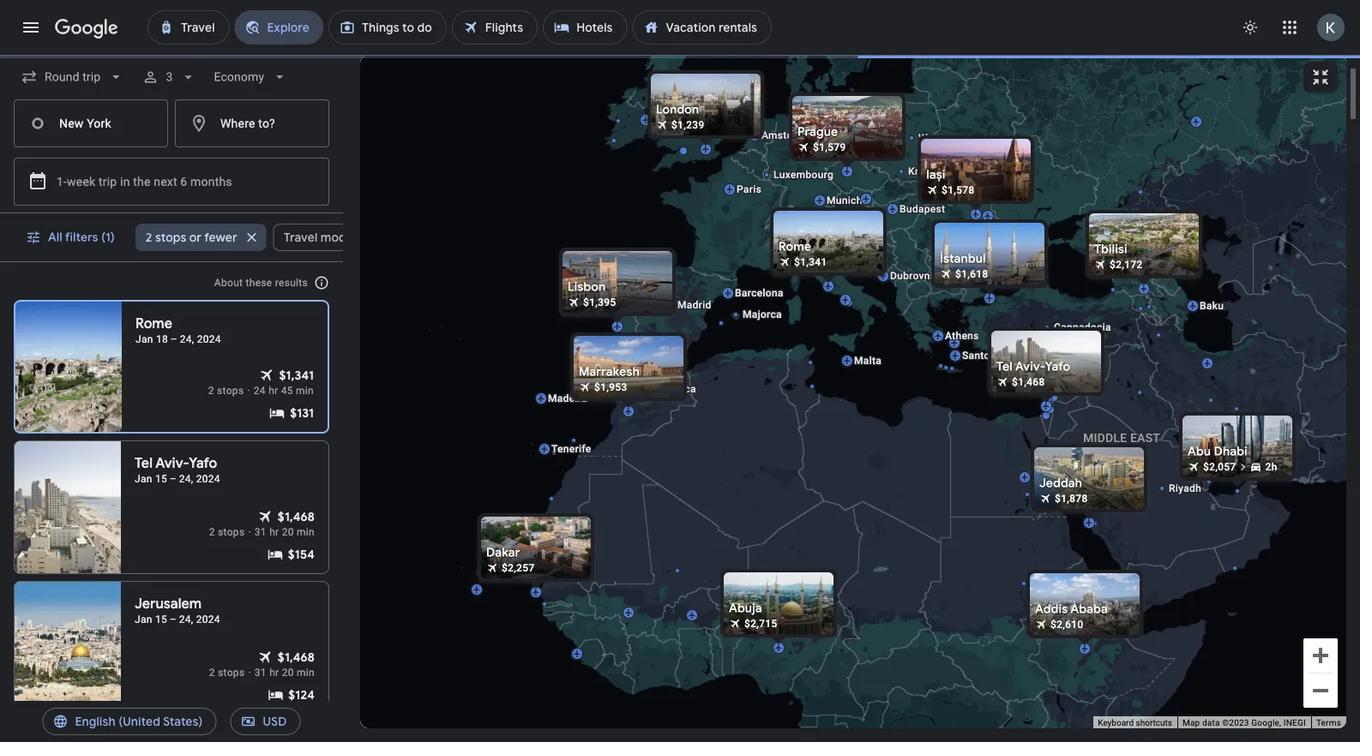 Task type: vqa. For each thing, say whether or not it's contained in the screenshot.
the leftmost LIS
no



Task type: locate. For each thing, give the bounding box(es) containing it.
1 horizontal spatial 1468 us dollars text field
[[1012, 377, 1045, 389]]

dakar
[[486, 546, 520, 561]]

31 hr 20 min
[[255, 527, 315, 539], [255, 667, 315, 679]]

0 vertical spatial 1468 us dollars text field
[[1012, 377, 1045, 389]]

english (united states)
[[75, 715, 203, 730]]

2 stops
[[208, 385, 244, 397], [209, 527, 245, 539], [209, 667, 245, 679]]

about these results
[[214, 277, 308, 289]]

tel inside map region
[[997, 359, 1013, 375]]

0 vertical spatial yafo
[[1046, 359, 1071, 375]]

yafo for tel aviv-yafo jan 15 – 24, 2024
[[189, 455, 217, 473]]

hr for 15 – 24,
[[270, 667, 279, 679]]

stops left 24
[[217, 385, 244, 397]]

1 31 from the top
[[255, 527, 267, 539]]

1 vertical spatial tel
[[135, 455, 153, 473]]

2 stops for 18 – 24,
[[208, 385, 244, 397]]

these
[[246, 277, 272, 289]]

aviv- inside tel aviv-yafo jan 15 – 24, 2024
[[156, 455, 189, 473]]

2024 for rome
[[197, 334, 221, 346]]

1 vertical spatial jan
[[135, 474, 152, 486]]

tel aviv-yafo
[[997, 359, 1071, 375]]

(united
[[119, 715, 160, 730]]

2 stops down tel aviv-yafo jan 15 – 24, 2024
[[209, 527, 245, 539]]

2
[[146, 230, 152, 245], [208, 385, 214, 397], [209, 527, 215, 539], [209, 667, 215, 679]]

2024
[[197, 334, 221, 346], [196, 474, 220, 486], [196, 614, 220, 626]]

1341 US dollars text field
[[279, 367, 314, 384]]

31 hr 20 min down 1468 us dollars text field at the bottom left
[[255, 527, 315, 539]]

kraków
[[908, 166, 944, 178]]

jan inside rome jan 18 – 24, 2024
[[136, 334, 153, 346]]

20 down 1468 us dollars text field at the bottom left
[[282, 527, 294, 539]]

0 vertical spatial 31
[[255, 527, 267, 539]]

1618 US dollars text field
[[956, 269, 989, 281]]

jan inside tel aviv-yafo jan 15 – 24, 2024
[[135, 474, 152, 486]]

2 vertical spatial jan
[[135, 614, 152, 626]]

hr up "usd"
[[270, 667, 279, 679]]

0 horizontal spatial yafo
[[189, 455, 217, 473]]

1 vertical spatial $1,468
[[278, 510, 315, 525]]

1468 us dollars text field up 124 us dollars text field
[[278, 649, 315, 667]]

1 horizontal spatial aviv-
[[1016, 359, 1046, 375]]

0 horizontal spatial $1,341
[[279, 368, 314, 383]]

2024 inside rome jan 18 – 24, 2024
[[197, 334, 221, 346]]

2 down tel aviv-yafo jan 15 – 24, 2024
[[209, 527, 215, 539]]

1 vertical spatial 15 – 24,
[[155, 614, 193, 626]]

$124
[[288, 688, 315, 703]]

rome inside map region
[[779, 239, 812, 255]]

english (united states) button
[[42, 702, 217, 743]]

1 vertical spatial 31 hr 20 min
[[255, 667, 315, 679]]

2 vertical spatial $1,468
[[278, 650, 315, 666]]

124 US dollars text field
[[288, 687, 315, 704]]

0 vertical spatial jan
[[136, 334, 153, 346]]

0 vertical spatial 20
[[282, 527, 294, 539]]

min for 18 – 24,
[[296, 385, 314, 397]]

45
[[281, 385, 293, 397]]

rome up 18 – 24,
[[136, 315, 172, 333]]

main menu image
[[21, 17, 41, 38]]

1 vertical spatial $1,341
[[279, 368, 314, 383]]

0 vertical spatial rome
[[779, 239, 812, 255]]

$1,953
[[595, 382, 628, 394]]

3 button
[[135, 57, 204, 98]]

stops for tel aviv-yafo
[[218, 527, 245, 539]]

min down 1341 us dollars text field
[[296, 385, 314, 397]]

2 stops left 24
[[208, 385, 244, 397]]

Where to? text field
[[175, 100, 329, 148]]

1 vertical spatial yafo
[[189, 455, 217, 473]]

next
[[154, 175, 177, 189]]

1 vertical spatial 2024
[[196, 474, 220, 486]]

2 stops for yafo
[[209, 527, 245, 539]]

porto
[[630, 290, 656, 302]]

majorca
[[743, 309, 782, 321]]

jan
[[136, 334, 153, 346], [135, 474, 152, 486], [135, 614, 152, 626]]

venice
[[834, 232, 867, 244]]

filters
[[65, 230, 98, 245]]

$1,341 for $1,341 text field
[[794, 257, 827, 269]]

rome inside rome jan 18 – 24, 2024
[[136, 315, 172, 333]]

$1,341 inside map region
[[794, 257, 827, 269]]

baku
[[1200, 300, 1224, 312]]

min
[[296, 385, 314, 397], [297, 527, 315, 539], [297, 667, 315, 679]]

0 vertical spatial aviv-
[[1016, 359, 1046, 375]]

tel inside tel aviv-yafo jan 15 – 24, 2024
[[135, 455, 153, 473]]

1578 US dollars text field
[[942, 184, 975, 196]]

0 vertical spatial tel
[[997, 359, 1013, 375]]

1 vertical spatial 1468 us dollars text field
[[278, 649, 315, 667]]

terms link
[[1317, 719, 1342, 729]]

trip
[[99, 175, 117, 189]]

0 vertical spatial hr
[[269, 385, 278, 397]]

2 left 24
[[208, 385, 214, 397]]

1 vertical spatial 2 stops
[[209, 527, 245, 539]]

inegi
[[1284, 719, 1306, 729]]

abuja
[[729, 601, 762, 617]]

31 hr 20 min for jerusalem
[[255, 667, 315, 679]]

samara
[[1147, 75, 1190, 90]]

20 for jerusalem
[[282, 667, 294, 679]]

tenerife
[[552, 444, 592, 456]]

dhabi
[[1214, 444, 1248, 460]]

$1,468
[[1012, 377, 1045, 389], [278, 510, 315, 525], [278, 650, 315, 666]]

madeira
[[548, 393, 588, 405]]

1 horizontal spatial tel
[[997, 359, 1013, 375]]

1 horizontal spatial rome
[[779, 239, 812, 255]]

aviv-
[[1016, 359, 1046, 375], [156, 455, 189, 473]]

i̇stanbul
[[940, 251, 986, 267]]

2024 inside jerusalem jan 15 – 24, 2024
[[196, 614, 220, 626]]

$1,239
[[672, 119, 705, 131]]

min up 124 us dollars text field
[[297, 667, 315, 679]]

map region
[[268, 0, 1361, 738]]

1 31 hr 20 min from the top
[[255, 527, 315, 539]]

2024 for jerusalem
[[196, 614, 220, 626]]

stops left or
[[155, 230, 186, 245]]

2 right (1)
[[146, 230, 152, 245]]

2 vertical spatial hr
[[270, 667, 279, 679]]

abu dhabi
[[1188, 444, 1248, 460]]

2 hours text field
[[1266, 462, 1278, 474]]

0 horizontal spatial tel
[[135, 455, 153, 473]]

jan inside jerusalem jan 15 – 24, 2024
[[135, 614, 152, 626]]

all filters (1) button
[[15, 217, 128, 258]]

loading results progress bar
[[0, 55, 1361, 58]]

hr down 1468 us dollars text field at the bottom left
[[270, 527, 279, 539]]

travel mode
[[284, 230, 353, 245]]

rome up $1,341 text field
[[779, 239, 812, 255]]

20
[[282, 527, 294, 539], [282, 667, 294, 679]]

1 vertical spatial 31
[[255, 667, 267, 679]]

rome
[[779, 239, 812, 255], [136, 315, 172, 333]]

15 – 24,
[[155, 474, 193, 486], [155, 614, 193, 626]]

travel mode button
[[273, 217, 383, 258]]

jan for rome
[[136, 334, 153, 346]]

addis ababa
[[1035, 602, 1108, 618]]

yafo
[[1046, 359, 1071, 375], [189, 455, 217, 473]]

rome for rome
[[779, 239, 812, 255]]

0 vertical spatial 2024
[[197, 334, 221, 346]]

2 down jerusalem jan 15 – 24, 2024
[[209, 667, 215, 679]]

$1,341 down "milan"
[[794, 257, 827, 269]]

2257 US dollars text field
[[502, 563, 535, 575]]

None text field
[[14, 100, 168, 148]]

1239 US dollars text field
[[672, 119, 705, 131]]

$1,468 up 154 us dollars text box
[[278, 510, 315, 525]]

0 vertical spatial $1,341
[[794, 257, 827, 269]]

abu
[[1188, 444, 1211, 460]]

google,
[[1252, 719, 1282, 729]]

about these results image
[[301, 263, 342, 304]]

stops up usd button
[[218, 667, 245, 679]]

$1,468 for jerusalem
[[278, 650, 315, 666]]

0 vertical spatial $1,468
[[1012, 377, 1045, 389]]

manchester
[[691, 112, 749, 124]]

1 horizontal spatial $1,341
[[794, 257, 827, 269]]

1 vertical spatial aviv-
[[156, 455, 189, 473]]

1 horizontal spatial yafo
[[1046, 359, 1071, 375]]

results
[[275, 277, 308, 289]]

prague
[[798, 124, 838, 140]]

$1,618
[[956, 269, 989, 281]]

2 stops up usd button
[[209, 667, 245, 679]]

yafo inside map region
[[1046, 359, 1071, 375]]

$1,341 for 1341 us dollars text field
[[279, 368, 314, 383]]

2 20 from the top
[[282, 667, 294, 679]]

$1,468 inside map region
[[1012, 377, 1045, 389]]

0 vertical spatial 15 – 24,
[[155, 474, 193, 486]]

0 vertical spatial min
[[296, 385, 314, 397]]

1468 us dollars text field down tel aviv-yafo
[[1012, 377, 1045, 389]]

yafo for tel aviv-yafo
[[1046, 359, 1071, 375]]

$1,341 up 45
[[279, 368, 314, 383]]

2 vertical spatial 2024
[[196, 614, 220, 626]]

1468 US dollars text field
[[1012, 377, 1045, 389], [278, 649, 315, 667]]

dubrovnik
[[890, 270, 939, 282]]

berlin
[[845, 127, 873, 139]]

1 20 from the top
[[282, 527, 294, 539]]

2 15 – 24, from the top
[[155, 614, 193, 626]]

2 vertical spatial min
[[297, 667, 315, 679]]

aviv- inside map region
[[1016, 359, 1046, 375]]

min down 1468 us dollars text field at the bottom left
[[297, 527, 315, 539]]

None field
[[14, 62, 132, 93], [207, 62, 295, 93], [14, 62, 132, 93], [207, 62, 295, 93]]

0 horizontal spatial 1468 us dollars text field
[[278, 649, 315, 667]]

2 31 hr 20 min from the top
[[255, 667, 315, 679]]

2 31 from the top
[[255, 667, 267, 679]]

stops inside popup button
[[155, 230, 186, 245]]

1468 US dollars text field
[[278, 509, 315, 526]]

31 hr 20 min up 124 us dollars text field
[[255, 667, 315, 679]]

2 inside popup button
[[146, 230, 152, 245]]

0 vertical spatial 2 stops
[[208, 385, 244, 397]]

0 horizontal spatial aviv-
[[156, 455, 189, 473]]

hr
[[269, 385, 278, 397], [270, 527, 279, 539], [270, 667, 279, 679]]

1 vertical spatial rome
[[136, 315, 172, 333]]

1 vertical spatial 20
[[282, 667, 294, 679]]

mode
[[321, 230, 353, 245]]

$1,468 down tel aviv-yafo
[[1012, 377, 1045, 389]]

middle east
[[1084, 431, 1161, 445]]

2 vertical spatial 2 stops
[[209, 667, 245, 679]]

tel
[[997, 359, 1013, 375], [135, 455, 153, 473]]

stops down tel aviv-yafo jan 15 – 24, 2024
[[218, 527, 245, 539]]

santorini
[[963, 350, 1006, 362]]

malta
[[854, 355, 882, 367]]

hr right 24
[[269, 385, 278, 397]]

1 vertical spatial min
[[297, 527, 315, 539]]

0 vertical spatial 31 hr 20 min
[[255, 527, 315, 539]]

©2023
[[1223, 719, 1250, 729]]

0 horizontal spatial rome
[[136, 315, 172, 333]]

6
[[180, 175, 187, 189]]

change appearance image
[[1230, 7, 1271, 48]]

yafo inside tel aviv-yafo jan 15 – 24, 2024
[[189, 455, 217, 473]]

1 vertical spatial hr
[[270, 527, 279, 539]]

1 15 – 24, from the top
[[155, 474, 193, 486]]

munich
[[827, 195, 863, 207]]

aviv- for tel aviv-yafo
[[1016, 359, 1046, 375]]

31
[[255, 527, 267, 539], [255, 667, 267, 679]]

$1,468 up 124 us dollars text field
[[278, 650, 315, 666]]

2715 US dollars text field
[[745, 619, 778, 631]]

20 up 124 us dollars text field
[[282, 667, 294, 679]]

lisbon
[[568, 280, 606, 295]]



Task type: describe. For each thing, give the bounding box(es) containing it.
or
[[189, 230, 202, 245]]

jan for jerusalem
[[135, 614, 152, 626]]

$131
[[290, 406, 314, 421]]

24 hr 45 min
[[254, 385, 314, 397]]

$1,395
[[583, 297, 616, 309]]

antalya
[[1013, 344, 1049, 356]]

data
[[1203, 719, 1220, 729]]

iași
[[927, 167, 946, 183]]

shortcuts
[[1136, 719, 1173, 729]]

middle
[[1084, 431, 1127, 445]]

keyboard shortcuts button
[[1098, 718, 1173, 730]]

tel aviv-yafo jan 15 – 24, 2024
[[135, 455, 220, 486]]

jeddah
[[1040, 476, 1083, 492]]

1579 US dollars text field
[[813, 142, 846, 154]]

2024 inside tel aviv-yafo jan 15 – 24, 2024
[[196, 474, 220, 486]]

aviv- for tel aviv-yafo jan 15 – 24, 2024
[[156, 455, 189, 473]]

barcelona
[[735, 287, 784, 299]]

15 – 24, inside tel aviv-yafo jan 15 – 24, 2024
[[155, 474, 193, 486]]

15 – 24, inside jerusalem jan 15 – 24, 2024
[[155, 614, 193, 626]]

jerusalem
[[135, 596, 202, 613]]

months
[[191, 175, 232, 189]]

warsaw
[[919, 132, 957, 144]]

florence
[[824, 256, 865, 268]]

2 for jerusalem
[[209, 667, 215, 679]]

jerusalem jan 15 – 24, 2024
[[135, 596, 220, 626]]

$2,057
[[1204, 462, 1237, 474]]

stops for rome
[[217, 385, 244, 397]]

states)
[[163, 715, 203, 730]]

budapest
[[900, 203, 946, 215]]

week
[[67, 175, 96, 189]]

rome for rome jan 18 – 24, 2024
[[136, 315, 172, 333]]

usd button
[[230, 702, 301, 743]]

madrid
[[678, 299, 712, 311]]

2h
[[1266, 462, 1278, 474]]

2172 US dollars text field
[[1110, 259, 1143, 271]]

tel for tel aviv-yafo jan 15 – 24, 2024
[[135, 455, 153, 473]]

all filters (1)
[[48, 230, 115, 245]]

$1,579
[[813, 142, 846, 154]]

1341 US dollars text field
[[794, 257, 827, 269]]

$1,578
[[942, 184, 975, 196]]

$154
[[288, 547, 315, 563]]

1-week trip in the next 6 months
[[57, 175, 232, 189]]

view smaller map image
[[1311, 67, 1331, 88]]

$2,172
[[1110, 259, 1143, 271]]

2 for rome
[[208, 385, 214, 397]]

dublin
[[653, 114, 684, 126]]

154 US dollars text field
[[288, 546, 315, 564]]

(1)
[[101, 230, 115, 245]]

31 for yafo
[[255, 527, 267, 539]]

$2,715
[[745, 619, 778, 631]]

usd
[[263, 715, 287, 730]]

riyadh
[[1169, 483, 1202, 495]]

1953 US dollars text field
[[595, 382, 628, 394]]

map data ©2023 google, inegi
[[1183, 719, 1306, 729]]

min for yafo
[[297, 527, 315, 539]]

17423 US dollars text field
[[1162, 92, 1202, 104]]

keyboard
[[1098, 719, 1134, 729]]

$2,610
[[1051, 619, 1084, 631]]

131 US dollars text field
[[290, 405, 314, 422]]

addis
[[1035, 602, 1068, 618]]

$17,423
[[1162, 92, 1202, 104]]

about
[[214, 277, 243, 289]]

20 for tel aviv-yafo
[[282, 527, 294, 539]]

luxor
[[1032, 472, 1059, 484]]

english
[[75, 715, 116, 730]]

$2,257
[[502, 563, 535, 575]]

cappadocia
[[1054, 322, 1112, 334]]

tel for tel aviv-yafo
[[997, 359, 1013, 375]]

keyboard shortcuts
[[1098, 719, 1173, 729]]

$1,878
[[1055, 493, 1088, 505]]

all
[[48, 230, 62, 245]]

2 stops or fewer
[[146, 230, 237, 245]]

3
[[166, 70, 173, 84]]

$1,468 for tel aviv-yafo
[[278, 510, 315, 525]]

tbilisi
[[1095, 242, 1128, 257]]

luxembourg
[[774, 169, 834, 181]]

paris
[[737, 184, 762, 196]]

min for 15 – 24,
[[297, 667, 315, 679]]

hr for yafo
[[270, 527, 279, 539]]

31 hr 20 min for tel aviv-yafo
[[255, 527, 315, 539]]

24
[[254, 385, 266, 397]]

2057 US dollars text field
[[1204, 462, 1237, 474]]

amsterdam
[[762, 130, 818, 142]]

in
[[120, 175, 130, 189]]

travel
[[284, 230, 318, 245]]

ababa
[[1071, 602, 1108, 618]]

18 – 24,
[[156, 334, 194, 346]]

athens
[[945, 330, 979, 342]]

1-
[[57, 175, 67, 189]]

2 stops or fewer button
[[135, 217, 267, 258]]

31 for 15 – 24,
[[255, 667, 267, 679]]

rome jan 18 – 24, 2024
[[136, 315, 221, 346]]

casablanca
[[640, 383, 696, 395]]

stops for jerusalem
[[218, 667, 245, 679]]

2 for tel aviv-yafo
[[209, 527, 215, 539]]

map
[[1183, 719, 1200, 729]]

1878 US dollars text field
[[1055, 493, 1088, 505]]

hr for 18 – 24,
[[269, 385, 278, 397]]

1-week trip in the next 6 months button
[[14, 158, 329, 206]]

terms
[[1317, 719, 1342, 729]]

2 stops for 15 – 24,
[[209, 667, 245, 679]]

1395 US dollars text field
[[583, 297, 616, 309]]

seville
[[655, 338, 687, 350]]

2610 US dollars text field
[[1051, 619, 1084, 631]]



